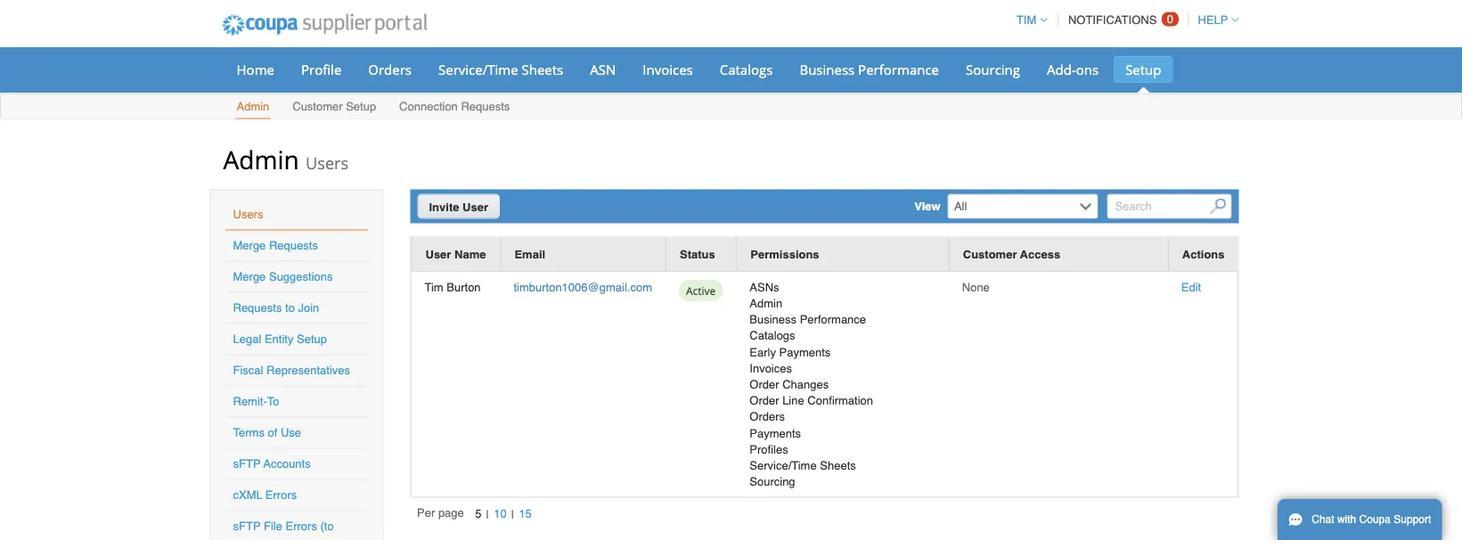 Task type: vqa. For each thing, say whether or not it's contained in the screenshot.
CORPORATE CREDIT RATING text field
no



Task type: describe. For each thing, give the bounding box(es) containing it.
cxml errors
[[233, 488, 297, 502]]

catalogs link
[[708, 56, 785, 83]]

sftp file errors (to customers) link
[[233, 520, 334, 540]]

chat with coupa support button
[[1278, 499, 1442, 540]]

add-ons link
[[1036, 56, 1110, 83]]

early
[[750, 345, 776, 359]]

user inside "link"
[[463, 200, 488, 213]]

15 button
[[514, 504, 537, 523]]

coupa
[[1360, 513, 1391, 526]]

2 vertical spatial requests
[[233, 301, 282, 315]]

customer access
[[963, 248, 1061, 261]]

catalogs inside asns admin business performance catalogs early payments invoices order changes order line confirmation orders payments profiles service/time sheets sourcing
[[750, 329, 795, 342]]

performance inside business performance link
[[858, 60, 939, 78]]

(to
[[320, 520, 334, 533]]

remit-to link
[[233, 395, 279, 408]]

users link
[[233, 208, 263, 221]]

to
[[285, 301, 295, 315]]

requests to join
[[233, 301, 319, 315]]

sftp for sftp accounts
[[233, 457, 261, 471]]

admin inside asns admin business performance catalogs early payments invoices order changes order line confirmation orders payments profiles service/time sheets sourcing
[[750, 296, 783, 310]]

notifications
[[1068, 13, 1157, 27]]

connection requests
[[399, 100, 510, 113]]

0 vertical spatial business
[[800, 60, 855, 78]]

tim for tim
[[1017, 13, 1037, 27]]

actions
[[1182, 247, 1225, 261]]

edit link
[[1181, 280, 1201, 294]]

chat
[[1312, 513, 1335, 526]]

representatives
[[267, 364, 350, 377]]

customer for customer access
[[963, 248, 1017, 261]]

fiscal representatives link
[[233, 364, 350, 377]]

add-
[[1047, 60, 1076, 78]]

requests for merge requests
[[269, 239, 318, 252]]

0 horizontal spatial sheets
[[522, 60, 563, 78]]

with
[[1338, 513, 1357, 526]]

legal entity setup link
[[233, 332, 327, 346]]

sftp file errors (to customers)
[[233, 520, 334, 540]]

admin for admin users
[[223, 142, 299, 176]]

timburton1006@gmail.com
[[514, 280, 652, 294]]

coupa supplier portal image
[[210, 3, 439, 47]]

active
[[686, 283, 716, 298]]

confirmation
[[808, 394, 873, 407]]

support
[[1394, 513, 1431, 526]]

use
[[281, 426, 301, 439]]

cxml errors link
[[233, 488, 297, 502]]

changes
[[783, 378, 829, 391]]

cxml
[[233, 488, 262, 502]]

profile
[[301, 60, 342, 78]]

service/time sheets link
[[427, 56, 575, 83]]

status
[[680, 248, 715, 261]]

permissions button
[[751, 245, 820, 264]]

customer setup
[[293, 100, 376, 113]]

fiscal
[[233, 364, 263, 377]]

line
[[783, 394, 804, 407]]

admin link
[[236, 96, 270, 119]]

asn link
[[579, 56, 628, 83]]

orders link
[[357, 56, 423, 83]]

invoices link
[[631, 56, 705, 83]]

orders inside asns admin business performance catalogs early payments invoices order changes order line confirmation orders payments profiles service/time sheets sourcing
[[750, 410, 785, 423]]

remit-
[[233, 395, 267, 408]]

page
[[438, 506, 464, 519]]

10 button
[[489, 504, 511, 523]]

1 vertical spatial payments
[[750, 426, 801, 440]]

tim for tim burton
[[425, 280, 444, 294]]

customer access button
[[963, 245, 1061, 264]]

name
[[454, 248, 486, 261]]

15
[[519, 507, 532, 521]]

5 button
[[470, 504, 486, 523]]

0
[[1167, 12, 1174, 26]]

per
[[417, 506, 435, 519]]

0 vertical spatial setup
[[1126, 60, 1162, 78]]

navigation containing notifications 0
[[1009, 3, 1239, 37]]

add-ons
[[1047, 60, 1099, 78]]

1 | from the left
[[486, 508, 489, 521]]

profile link
[[290, 56, 353, 83]]

of
[[268, 426, 277, 439]]

sftp accounts
[[233, 457, 311, 471]]

View text field
[[950, 195, 1076, 218]]

Search text field
[[1107, 194, 1232, 219]]

home
[[237, 60, 274, 78]]

permissions
[[751, 248, 820, 261]]

active button
[[679, 279, 723, 306]]

per page
[[417, 506, 464, 519]]

terms of use
[[233, 426, 301, 439]]

join
[[298, 301, 319, 315]]

invite user link
[[418, 194, 500, 219]]

notifications 0
[[1068, 12, 1174, 27]]

0 horizontal spatial service/time
[[438, 60, 518, 78]]

requests to join link
[[233, 301, 319, 315]]

0 vertical spatial catalogs
[[720, 60, 773, 78]]

asns admin business performance catalogs early payments invoices order changes order line confirmation orders payments profiles service/time sheets sourcing
[[750, 280, 873, 488]]

email button
[[515, 245, 545, 264]]

sheets inside asns admin business performance catalogs early payments invoices order changes order line confirmation orders payments profiles service/time sheets sourcing
[[820, 459, 856, 472]]

merge for merge requests
[[233, 239, 266, 252]]

sourcing inside asns admin business performance catalogs early payments invoices order changes order line confirmation orders payments profiles service/time sheets sourcing
[[750, 475, 795, 488]]

merge suggestions
[[233, 270, 333, 283]]

email
[[515, 248, 545, 261]]

sourcing link
[[954, 56, 1032, 83]]

file
[[264, 520, 282, 533]]

navigation containing per page
[[417, 504, 537, 524]]



Task type: locate. For each thing, give the bounding box(es) containing it.
1 order from the top
[[750, 378, 779, 391]]

0 horizontal spatial |
[[486, 508, 489, 521]]

0 vertical spatial invoices
[[643, 60, 693, 78]]

1 horizontal spatial sheets
[[820, 459, 856, 472]]

invite
[[429, 200, 459, 213]]

service/time sheets
[[438, 60, 563, 78]]

0 horizontal spatial tim
[[425, 280, 444, 294]]

merge requests link
[[233, 239, 318, 252]]

0 horizontal spatial navigation
[[417, 504, 537, 524]]

admin down home link
[[237, 100, 269, 113]]

sheets
[[522, 60, 563, 78], [820, 459, 856, 472]]

| right 5
[[486, 508, 489, 521]]

0 horizontal spatial sourcing
[[750, 475, 795, 488]]

user inside button
[[426, 248, 451, 261]]

1 horizontal spatial user
[[463, 200, 488, 213]]

1 vertical spatial orders
[[750, 410, 785, 423]]

invite user
[[429, 200, 488, 213]]

tim burton
[[425, 280, 481, 294]]

users
[[306, 151, 349, 174], [233, 208, 263, 221]]

view
[[915, 200, 941, 213]]

user
[[463, 200, 488, 213], [426, 248, 451, 261]]

service/time up connection requests
[[438, 60, 518, 78]]

orders down line
[[750, 410, 785, 423]]

performance inside asns admin business performance catalogs early payments invoices order changes order line confirmation orders payments profiles service/time sheets sourcing
[[800, 313, 866, 326]]

1 vertical spatial order
[[750, 394, 779, 407]]

setup link
[[1114, 56, 1173, 83]]

tim
[[1017, 13, 1037, 27], [425, 280, 444, 294]]

1 vertical spatial sheets
[[820, 459, 856, 472]]

customer inside 'customer setup' link
[[293, 100, 343, 113]]

merge down the merge requests
[[233, 270, 266, 283]]

2 vertical spatial setup
[[297, 332, 327, 346]]

setup down orders link
[[346, 100, 376, 113]]

setup down "notifications 0"
[[1126, 60, 1162, 78]]

invoices right asn
[[643, 60, 693, 78]]

merge suggestions link
[[233, 270, 333, 283]]

errors inside the sftp file errors (to customers)
[[286, 520, 317, 533]]

accounts
[[263, 457, 311, 471]]

1 vertical spatial sourcing
[[750, 475, 795, 488]]

1 vertical spatial users
[[233, 208, 263, 221]]

help link
[[1190, 13, 1239, 27]]

1 horizontal spatial setup
[[346, 100, 376, 113]]

2 order from the top
[[750, 394, 779, 407]]

requests
[[461, 100, 510, 113], [269, 239, 318, 252], [233, 301, 282, 315]]

users down 'customer setup' link
[[306, 151, 349, 174]]

business inside asns admin business performance catalogs early payments invoices order changes order line confirmation orders payments profiles service/time sheets sourcing
[[750, 313, 797, 326]]

customers)
[[233, 539, 293, 540]]

2 sftp from the top
[[233, 520, 261, 533]]

1 vertical spatial invoices
[[750, 361, 792, 375]]

service/time
[[438, 60, 518, 78], [750, 459, 817, 472]]

merge requests
[[233, 239, 318, 252]]

navigation
[[1009, 3, 1239, 37], [417, 504, 537, 524]]

1 horizontal spatial sourcing
[[966, 60, 1020, 78]]

customer inside customer access button
[[963, 248, 1017, 261]]

connection
[[399, 100, 458, 113]]

1 merge from the top
[[233, 239, 266, 252]]

requests for connection requests
[[461, 100, 510, 113]]

admin for admin
[[237, 100, 269, 113]]

1 horizontal spatial orders
[[750, 410, 785, 423]]

merge down users link
[[233, 239, 266, 252]]

tim link
[[1009, 13, 1047, 27]]

edit
[[1181, 280, 1201, 294]]

tim up "sourcing" link on the top right of page
[[1017, 13, 1037, 27]]

sheets down confirmation
[[820, 459, 856, 472]]

connection requests link
[[398, 96, 511, 119]]

sourcing
[[966, 60, 1020, 78], [750, 475, 795, 488]]

business down asns
[[750, 313, 797, 326]]

user left name
[[426, 248, 451, 261]]

customer for customer setup
[[293, 100, 343, 113]]

performance
[[858, 60, 939, 78], [800, 313, 866, 326]]

1 vertical spatial performance
[[800, 313, 866, 326]]

payments up the profiles
[[750, 426, 801, 440]]

sourcing down the profiles
[[750, 475, 795, 488]]

admin down admin link
[[223, 142, 299, 176]]

0 vertical spatial admin
[[237, 100, 269, 113]]

access
[[1020, 248, 1061, 261]]

user name button
[[426, 245, 486, 264]]

sheets left asn
[[522, 60, 563, 78]]

help
[[1198, 13, 1228, 27]]

0 horizontal spatial users
[[233, 208, 263, 221]]

1 vertical spatial navigation
[[417, 504, 537, 524]]

errors left (to
[[286, 520, 317, 533]]

customer up none
[[963, 248, 1017, 261]]

1 vertical spatial service/time
[[750, 459, 817, 472]]

chat with coupa support
[[1312, 513, 1431, 526]]

1 vertical spatial catalogs
[[750, 329, 795, 342]]

service/time down the profiles
[[750, 459, 817, 472]]

1 vertical spatial business
[[750, 313, 797, 326]]

merge
[[233, 239, 266, 252], [233, 270, 266, 283]]

5 | 10 | 15
[[475, 507, 532, 521]]

sourcing down tim "link"
[[966, 60, 1020, 78]]

1 sftp from the top
[[233, 457, 261, 471]]

2 horizontal spatial setup
[[1126, 60, 1162, 78]]

setup down join
[[297, 332, 327, 346]]

business performance
[[800, 60, 939, 78]]

customer down profile link
[[293, 100, 343, 113]]

users up the merge requests
[[233, 208, 263, 221]]

business performance link
[[788, 56, 951, 83]]

5
[[475, 507, 482, 521]]

catalogs right invoices link
[[720, 60, 773, 78]]

entity
[[265, 332, 294, 346]]

0 vertical spatial order
[[750, 378, 779, 391]]

user name
[[426, 248, 486, 261]]

1 horizontal spatial tim
[[1017, 13, 1037, 27]]

0 vertical spatial sheets
[[522, 60, 563, 78]]

remit-to
[[233, 395, 279, 408]]

users inside admin users
[[306, 151, 349, 174]]

requests down service/time sheets link
[[461, 100, 510, 113]]

fiscal representatives
[[233, 364, 350, 377]]

0 vertical spatial customer
[[293, 100, 343, 113]]

0 vertical spatial users
[[306, 151, 349, 174]]

0 vertical spatial service/time
[[438, 60, 518, 78]]

0 vertical spatial sourcing
[[966, 60, 1020, 78]]

business right catalogs link
[[800, 60, 855, 78]]

payments
[[779, 345, 831, 359], [750, 426, 801, 440]]

user right invite
[[463, 200, 488, 213]]

asns
[[750, 280, 779, 294]]

errors down accounts
[[265, 488, 297, 502]]

timburton1006@gmail.com link
[[514, 280, 652, 294]]

1 vertical spatial tim
[[425, 280, 444, 294]]

order left line
[[750, 394, 779, 407]]

terms of use link
[[233, 426, 301, 439]]

0 vertical spatial errors
[[265, 488, 297, 502]]

1 vertical spatial admin
[[223, 142, 299, 176]]

0 vertical spatial payments
[[779, 345, 831, 359]]

0 vertical spatial navigation
[[1009, 3, 1239, 37]]

1 vertical spatial setup
[[346, 100, 376, 113]]

0 vertical spatial requests
[[461, 100, 510, 113]]

service/time inside asns admin business performance catalogs early payments invoices order changes order line confirmation orders payments profiles service/time sheets sourcing
[[750, 459, 817, 472]]

requests up suggestions
[[269, 239, 318, 252]]

2 merge from the top
[[233, 270, 266, 283]]

1 horizontal spatial users
[[306, 151, 349, 174]]

merge for merge suggestions
[[233, 270, 266, 283]]

1 vertical spatial user
[[426, 248, 451, 261]]

0 horizontal spatial orders
[[368, 60, 412, 78]]

1 horizontal spatial invoices
[[750, 361, 792, 375]]

payments up changes
[[779, 345, 831, 359]]

admin down asns
[[750, 296, 783, 310]]

0 vertical spatial orders
[[368, 60, 412, 78]]

catalogs
[[720, 60, 773, 78], [750, 329, 795, 342]]

asn
[[590, 60, 616, 78]]

to
[[267, 395, 279, 408]]

catalogs up early
[[750, 329, 795, 342]]

sftp
[[233, 457, 261, 471], [233, 520, 261, 533]]

| left 15
[[511, 508, 514, 521]]

order
[[750, 378, 779, 391], [750, 394, 779, 407]]

sftp up customers)
[[233, 520, 261, 533]]

search image
[[1210, 198, 1226, 214]]

0 vertical spatial user
[[463, 200, 488, 213]]

legal entity setup
[[233, 332, 327, 346]]

1 vertical spatial sftp
[[233, 520, 261, 533]]

suggestions
[[269, 270, 333, 283]]

status button
[[680, 245, 715, 264]]

home link
[[225, 56, 286, 83]]

none
[[962, 280, 990, 294]]

0 horizontal spatial setup
[[297, 332, 327, 346]]

1 vertical spatial errors
[[286, 520, 317, 533]]

1 horizontal spatial navigation
[[1009, 3, 1239, 37]]

0 vertical spatial sftp
[[233, 457, 261, 471]]

10
[[494, 507, 507, 521]]

sftp inside the sftp file errors (to customers)
[[233, 520, 261, 533]]

sftp up cxml
[[233, 457, 261, 471]]

customer setup link
[[292, 96, 377, 119]]

1 horizontal spatial customer
[[963, 248, 1017, 261]]

1 vertical spatial requests
[[269, 239, 318, 252]]

business
[[800, 60, 855, 78], [750, 313, 797, 326]]

order down early
[[750, 378, 779, 391]]

2 | from the left
[[511, 508, 514, 521]]

1 horizontal spatial service/time
[[750, 459, 817, 472]]

legal
[[233, 332, 261, 346]]

1 vertical spatial merge
[[233, 270, 266, 283]]

0 horizontal spatial user
[[426, 248, 451, 261]]

1 vertical spatial customer
[[963, 248, 1017, 261]]

requests left to
[[233, 301, 282, 315]]

admin
[[237, 100, 269, 113], [223, 142, 299, 176], [750, 296, 783, 310]]

orders up connection
[[368, 60, 412, 78]]

0 vertical spatial performance
[[858, 60, 939, 78]]

invoices down early
[[750, 361, 792, 375]]

admin users
[[223, 142, 349, 176]]

0 horizontal spatial business
[[750, 313, 797, 326]]

customer
[[293, 100, 343, 113], [963, 248, 1017, 261]]

0 horizontal spatial invoices
[[643, 60, 693, 78]]

2 vertical spatial admin
[[750, 296, 783, 310]]

0 vertical spatial merge
[[233, 239, 266, 252]]

tim left burton
[[425, 280, 444, 294]]

1 horizontal spatial |
[[511, 508, 514, 521]]

sftp for sftp file errors (to customers)
[[233, 520, 261, 533]]

0 horizontal spatial customer
[[293, 100, 343, 113]]

sftp accounts link
[[233, 457, 311, 471]]

invoices inside asns admin business performance catalogs early payments invoices order changes order line confirmation orders payments profiles service/time sheets sourcing
[[750, 361, 792, 375]]

tim inside navigation
[[1017, 13, 1037, 27]]

1 horizontal spatial business
[[800, 60, 855, 78]]

0 vertical spatial tim
[[1017, 13, 1037, 27]]



